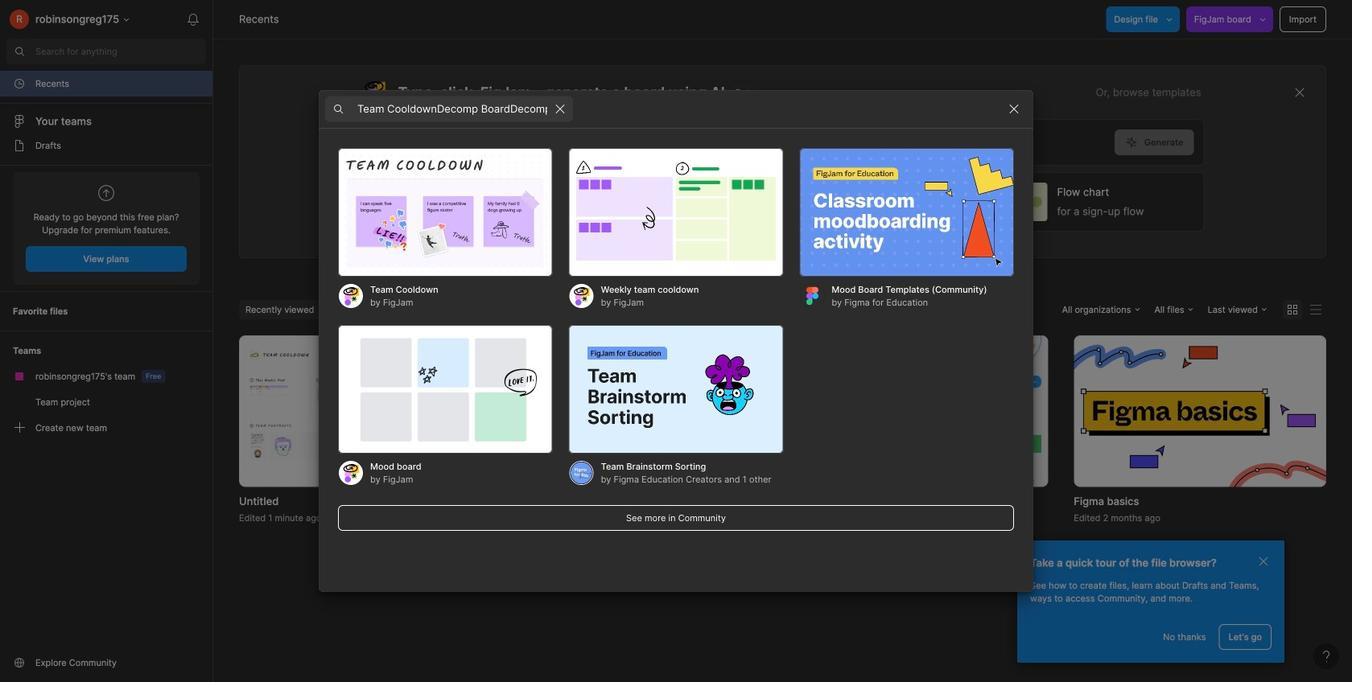 Task type: vqa. For each thing, say whether or not it's contained in the screenshot.
"bell 32" icon at the top left
yes



Task type: locate. For each thing, give the bounding box(es) containing it.
file thumbnail image
[[517, 336, 770, 487], [796, 336, 1048, 487], [1074, 336, 1327, 487], [247, 346, 484, 477]]

mood board templates (community) image
[[800, 148, 1014, 277]]

weekly team cooldown image
[[569, 148, 784, 277]]

team brainstorm sorting image
[[569, 325, 784, 454]]

dialog
[[319, 90, 1034, 593]]

mood board image
[[338, 325, 553, 454]]

page 16 image
[[13, 139, 26, 152]]



Task type: describe. For each thing, give the bounding box(es) containing it.
bell 32 image
[[180, 6, 206, 32]]

recent 16 image
[[13, 77, 26, 90]]

Ex: A weekly team meeting, starting with an ice breaker field
[[362, 120, 1115, 165]]

Search for anything text field
[[35, 45, 206, 58]]

Search templates text field
[[357, 99, 547, 119]]

community 16 image
[[13, 657, 26, 670]]

search 32 image
[[6, 39, 32, 64]]

team cooldown image
[[338, 148, 553, 277]]



